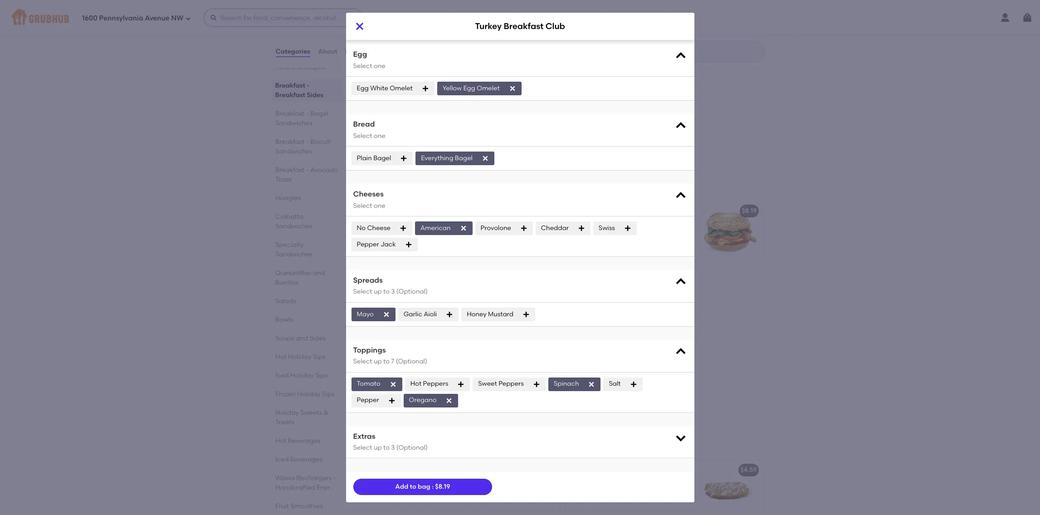Task type: vqa. For each thing, say whether or not it's contained in the screenshot.
top Choice
no



Task type: describe. For each thing, give the bounding box(es) containing it.
hot beverages tab
[[275, 436, 339, 446]]

1 vertical spatial toast
[[461, 440, 487, 451]]

pennsylvania
[[99, 14, 143, 22]]

extras select up to 3 (optional)
[[353, 432, 428, 452]]

holiday for iced
[[290, 372, 314, 380]]

toppings
[[353, 346, 386, 354]]

roasted
[[643, 238, 669, 246]]

bacon inside contains: plain bagel, cheddar, tomato, salsa, applewood smoked bacon
[[367, 303, 387, 311]]

add to bag : $8.19
[[396, 483, 450, 491]]

bag
[[418, 483, 431, 491]]

hot for hot peppers
[[411, 380, 422, 388]]

breakfast - avocado toast tab
[[275, 165, 339, 184]]

bacon up bread
[[367, 110, 387, 118]]

soups
[[275, 335, 294, 342]]

no scrambled eggs - custom avocado
[[367, 466, 488, 474]]

applewood inside contains: yellow egg omelet, everything bagel, american, mayo, tomato, spinach, oven roasted turkey, applewood smoked bacon
[[593, 248, 628, 255]]

breakfast inside breakfast - avocado toast
[[275, 166, 305, 174]]

rolls
[[275, 63, 289, 71]]

fruit
[[275, 503, 289, 510]]

contains: for contains: yellow egg omelet, everything bagel, american, mayo, tomato, spinach, oven roasted turkey, applewood smoked bacon
[[570, 220, 600, 228]]

- right cheeses
[[410, 181, 414, 192]]

scrambled for no scrambled eggs - custom avocado
[[378, 466, 412, 474]]

$1.79
[[539, 12, 554, 20]]

oregano
[[409, 397, 437, 404]]

scrambled for no scrambled eggs - garlic  parmesan avocado
[[581, 466, 615, 474]]

soups and sides tab
[[275, 334, 339, 343]]

1 vertical spatial breakfast - avocado toast
[[361, 440, 487, 451]]

- down the breakfast - bagel sandwiches tab
[[306, 138, 309, 146]]

mayo, inside contains: yellow egg omelet, everything bagel, american, mayo, tomato, spinach, oven roasted turkey, applewood smoked bacon
[[659, 229, 677, 237]]

holiday inside holiday sweets & treats
[[275, 409, 299, 417]]

svg image for oregano
[[446, 397, 453, 404]]

spinach, inside contains: yellow egg omelet, everything bagel, american, mayo, tomato, spinach, oven roasted turkey, applewood smoked bacon
[[597, 238, 624, 246]]

no scrambled eggs - garlic  parmesan avocado image
[[695, 460, 763, 515]]

spreads
[[353, 276, 383, 285]]

avocado up custom
[[416, 440, 459, 451]]

to for toppings
[[384, 358, 390, 366]]

sweets
[[300, 409, 322, 417]]

svg image for garlic aioli
[[446, 311, 454, 318]]

specialty sandwiches tab
[[275, 240, 339, 259]]

hot for hot holiday sips
[[275, 353, 286, 361]]

frozen holiday sips tab
[[275, 389, 339, 399]]

strips,
[[425, 382, 444, 390]]

and for soups and sides
[[296, 335, 308, 342]]

- right white
[[410, 84, 414, 95]]

bread select one
[[353, 120, 386, 140]]

holiday sweets & treats
[[275, 409, 329, 426]]

soups and sides
[[275, 335, 326, 342]]

no for no scrambled eggs - custom avocado
[[367, 466, 376, 474]]

biscuit up sandwich
[[416, 343, 449, 354]]

- inside wawa rechargers - handcrafted energy drinks fruit smoothies
[[333, 474, 336, 482]]

american, inside contains: yellow egg omelet, everything bagel, american, mayo, tomato, spinach, oven roasted turkey, applewood smoked bacon
[[625, 229, 657, 237]]

0 vertical spatial plain bagel
[[367, 12, 402, 20]]

bacon right bread select one
[[398, 123, 418, 131]]

0 horizontal spatial yellow
[[443, 84, 462, 92]]

- left parmesan
[[633, 466, 636, 474]]

to for extras
[[384, 444, 390, 452]]

everything inside button
[[570, 12, 603, 20]]

oven
[[626, 238, 642, 246]]

egg inside contains: yellow egg omelet, everything bagel, american, mayo, tomato, spinach, oven roasted turkey, applewood smoked bacon
[[622, 220, 634, 228]]

creamy
[[398, 479, 423, 487]]

no scrambled eggs - custom avocado image
[[491, 460, 559, 515]]

contains: chicken strips, biscuit
[[367, 382, 465, 390]]

categories
[[276, 48, 311, 55]]

categories button
[[275, 35, 311, 68]]

and for quesadillas and burritos
[[313, 269, 325, 277]]

spreads select up to 3 (optional)
[[353, 276, 428, 296]]

turkey
[[475, 21, 502, 32]]

spinach, inside "contains: american, mayo, spinach, tomato, ham, applewood smoked bacon"
[[451, 220, 478, 228]]

breakfast inside breakfast - loose rolls and bagels
[[275, 54, 305, 61]]

toppings select up to 7 (optional)
[[353, 346, 428, 366]]

svg image for everything bagel
[[482, 155, 489, 162]]

svg image for swiss
[[625, 225, 632, 232]]

1600
[[82, 14, 97, 22]]

up for extras
[[374, 444, 382, 452]]

breakfast - biscuit sandwiches tab
[[275, 137, 339, 156]]

western image
[[491, 266, 559, 325]]

avocado inside breakfast - avocado toast
[[310, 166, 338, 174]]

- inside breakfast - loose rolls and bagels
[[306, 54, 309, 61]]

tomato, for contains: plain bagel, cheddar, tomato, salsa, applewood smoked bacon
[[367, 294, 392, 302]]

breakfast - loose rolls and bagels
[[275, 54, 329, 71]]

holiday for frozen
[[297, 390, 321, 398]]

smoked for contains: american, mayo, spinach, tomato, ham, applewood smoked bacon
[[449, 229, 474, 237]]

bagel, inside contains: plain bagel, cheddar, tomato, salsa, applewood smoked bacon
[[415, 285, 434, 293]]

eggs for custom
[[413, 466, 428, 474]]

to for spreads
[[384, 288, 390, 296]]

garlic aioli
[[404, 310, 437, 318]]

breakfast - breakfast sides inside tab
[[275, 82, 324, 99]]

treats
[[275, 419, 294, 426]]

cheddar,
[[436, 285, 464, 293]]

egg select one
[[353, 50, 386, 70]]

salads tab
[[275, 296, 339, 306]]

hot peppers
[[411, 380, 449, 388]]

contains: american, mayo, spinach, tomato, ham, applewood smoked bacon
[[367, 220, 478, 246]]

quesadillas and burritos
[[275, 269, 325, 286]]

bacon inside "contains: american, mayo, spinach, tomato, ham, applewood smoked bacon"
[[367, 238, 387, 246]]

quantity
[[353, 14, 385, 22]]

club
[[546, 21, 566, 32]]

sides inside tab
[[309, 335, 326, 342]]

1 vertical spatial everything
[[421, 154, 454, 162]]

bread
[[353, 120, 375, 129]]

cheddar
[[541, 224, 569, 232]]

&
[[324, 409, 329, 417]]

sandwich
[[417, 369, 447, 377]]

everything bagel button
[[565, 6, 763, 66]]

frozen holiday sips
[[275, 390, 335, 398]]

bagel inside button
[[605, 12, 623, 20]]

- down breakfast - breakfast sides tab
[[306, 110, 309, 118]]

ciabatta sandwiches tab
[[275, 212, 339, 231]]

yellow egg omelet
[[443, 84, 500, 92]]

wawa rechargers - handcrafted energy drinks fruit smoothies
[[275, 474, 338, 510]]

reviews button
[[345, 35, 371, 68]]

honey mustard
[[467, 310, 514, 318]]

everything bagel inside everything bagel button
[[570, 12, 623, 20]]

rechargers
[[296, 474, 332, 482]]

1 vertical spatial garlic
[[638, 466, 657, 474]]

about button
[[318, 35, 338, 68]]

drinks
[[275, 493, 294, 501]]

peppers for sweet peppers
[[499, 380, 524, 388]]

smoked for contains: plain bagel, cheddar, tomato, salsa, applewood smoked bacon
[[451, 294, 476, 302]]

iced beverages
[[275, 456, 323, 463]]

iced for iced holiday sips
[[275, 372, 289, 380]]

salads
[[275, 297, 296, 305]]

ham,
[[394, 229, 411, 237]]

3 for extras
[[391, 444, 395, 452]]

(optional) for extras
[[397, 444, 428, 452]]

- up the no scrambled eggs - custom avocado
[[410, 440, 414, 451]]

plain bagel image
[[491, 6, 559, 66]]

spinach
[[554, 380, 579, 388]]

swiss
[[599, 224, 616, 232]]

salsa,
[[394, 294, 412, 302]]

$6.99
[[538, 369, 554, 377]]

iced holiday sips tab
[[275, 371, 339, 380]]

- up chicken biscuit sandwich
[[410, 343, 414, 354]]

reviews
[[345, 48, 371, 55]]

smoked inside contains: yellow egg omelet, everything bagel, american, mayo, tomato, spinach, oven roasted turkey, applewood smoked bacon
[[630, 248, 655, 255]]

up for spreads
[[374, 288, 382, 296]]

0 horizontal spatial $8.19
[[435, 483, 450, 491]]

biscuit right strips, at the bottom of page
[[445, 382, 465, 390]]

avocado right parmesan
[[691, 466, 719, 474]]

quesadillas and burritos tab
[[275, 268, 339, 287]]

energy
[[317, 484, 338, 492]]

$2.69
[[538, 110, 554, 118]]

smoothies
[[290, 503, 323, 510]]

sandwiches inside breakfast - bagel sandwiches
[[275, 119, 312, 127]]

add
[[396, 483, 409, 491]]

0 vertical spatial $8.19
[[742, 207, 757, 215]]

ham
[[367, 207, 382, 215]]

turkey breakfast club
[[475, 21, 566, 32]]

contains: for contains: creamy chipotle sauce
[[367, 479, 397, 487]]

1 vertical spatial plain
[[357, 154, 372, 162]]

:
[[432, 483, 434, 491]]

sips for frozen holiday sips
[[322, 390, 335, 398]]

burritos
[[275, 279, 299, 286]]

sips for iced holiday sips
[[315, 372, 328, 380]]

hot for hot beverages
[[275, 437, 286, 445]]

omelet for yellow egg omelet
[[477, 84, 500, 92]]

turkey breakfast club image
[[695, 201, 763, 260]]

sandwiches inside breakfast - biscuit sandwiches
[[275, 148, 312, 155]]

omelet for egg white omelet
[[390, 84, 413, 92]]

chipotle
[[424, 479, 451, 487]]

wawa rechargers - handcrafted energy drinks tab
[[275, 473, 339, 501]]

1600 pennsylvania avenue nw
[[82, 14, 184, 22]]

0 horizontal spatial chicken
[[367, 369, 393, 377]]

sweet peppers
[[479, 380, 524, 388]]

1 vertical spatial plain bagel
[[357, 154, 391, 162]]

provolone
[[481, 224, 512, 232]]

select for egg
[[353, 62, 373, 70]]

sweet
[[479, 380, 497, 388]]

tomato
[[357, 380, 381, 388]]

bagel, inside contains: yellow egg omelet, everything bagel, american, mayo, tomato, spinach, oven roasted turkey, applewood smoked bacon
[[604, 229, 624, 237]]

bacon image
[[491, 104, 559, 163]]

breakfast - bagel sandwiches tab
[[275, 109, 339, 128]]

cheeses select one
[[353, 190, 386, 210]]

specialty
[[275, 241, 304, 249]]

3 for spreads
[[391, 288, 395, 296]]



Task type: locate. For each thing, give the bounding box(es) containing it.
0 vertical spatial 3
[[391, 288, 395, 296]]

no for no cheese
[[357, 224, 366, 232]]

contains: down the western
[[367, 285, 397, 293]]

up inside extras select up to 3 (optional)
[[374, 444, 382, 452]]

(optional) inside toppings select up to 7 (optional)
[[396, 358, 428, 366]]

0 vertical spatial everything bagel
[[570, 12, 623, 20]]

beverages down hot beverages tab
[[290, 456, 323, 463]]

1 vertical spatial mayo,
[[659, 229, 677, 237]]

- left loose
[[306, 54, 309, 61]]

1 horizontal spatial mayo,
[[659, 229, 677, 237]]

beverages for hot beverages
[[288, 437, 320, 445]]

breakfast - biscuit sandwiches up sandwich
[[361, 343, 509, 354]]

0 horizontal spatial breakfast - avocado toast
[[275, 166, 338, 183]]

chicken up "tomato"
[[367, 369, 393, 377]]

tomato, up turkey,
[[570, 238, 596, 246]]

-
[[306, 54, 309, 61], [307, 82, 310, 89], [410, 84, 414, 95], [306, 110, 309, 118], [306, 138, 309, 146], [306, 166, 309, 174], [410, 181, 414, 192], [410, 343, 414, 354], [410, 440, 414, 451], [430, 466, 433, 474], [633, 466, 636, 474], [333, 474, 336, 482]]

0 vertical spatial spinach,
[[451, 220, 478, 228]]

0 vertical spatial breakfast - bagel sandwiches
[[275, 110, 328, 127]]

ciabatta
[[275, 213, 303, 221]]

mayo,
[[431, 220, 450, 228], [659, 229, 677, 237]]

1 vertical spatial spinach,
[[597, 238, 624, 246]]

3 down the western
[[391, 288, 395, 296]]

plain
[[367, 12, 383, 20], [357, 154, 372, 162], [398, 285, 413, 293]]

(optional) for spreads
[[397, 288, 428, 296]]

plain bagel
[[367, 12, 402, 20], [357, 154, 391, 162]]

1 vertical spatial breakfast - bagel sandwiches
[[361, 181, 504, 192]]

cheeses
[[353, 190, 384, 198]]

2 omelet from the left
[[477, 84, 500, 92]]

0 horizontal spatial mayo,
[[431, 220, 450, 228]]

bacon down cheese
[[367, 238, 387, 246]]

and inside breakfast - loose rolls and bagels
[[291, 63, 303, 71]]

select inside the cheeses select one
[[353, 202, 373, 210]]

1 3 from the top
[[391, 288, 395, 296]]

plain up salsa,
[[398, 285, 413, 293]]

specialty sandwiches
[[275, 241, 312, 258]]

0 vertical spatial applewood
[[412, 229, 447, 237]]

3 up from the top
[[374, 444, 382, 452]]

2 vertical spatial everything
[[570, 229, 603, 237]]

1 vertical spatial hot
[[411, 380, 422, 388]]

one down cheeses
[[374, 202, 386, 210]]

0 horizontal spatial breakfast - breakfast sides
[[275, 82, 324, 99]]

no
[[357, 224, 366, 232], [367, 466, 376, 474], [570, 466, 579, 474]]

omelet,
[[635, 220, 660, 228]]

bacon inside contains: yellow egg omelet, everything bagel, american, mayo, tomato, spinach, oven roasted turkey, applewood smoked bacon
[[657, 248, 676, 255]]

0 vertical spatial everything
[[570, 12, 603, 20]]

one inside the cheeses select one
[[374, 202, 386, 210]]

select down extras
[[353, 444, 373, 452]]

extras
[[353, 432, 376, 441]]

svg image for salt
[[630, 381, 638, 388]]

plain up reviews
[[367, 12, 383, 20]]

holiday for hot
[[288, 353, 311, 361]]

1 horizontal spatial bagel,
[[604, 229, 624, 237]]

applewood
[[412, 229, 447, 237], [593, 248, 628, 255], [414, 294, 449, 302]]

0 horizontal spatial omelet
[[390, 84, 413, 92]]

0 vertical spatial beverages
[[288, 437, 320, 445]]

plain inside contains: plain bagel, cheddar, tomato, salsa, applewood smoked bacon
[[398, 285, 413, 293]]

select inside spreads select up to 3 (optional)
[[353, 288, 373, 296]]

hot beverages
[[275, 437, 320, 445]]

parmesan
[[658, 466, 690, 474]]

sips for hot holiday sips
[[313, 353, 326, 361]]

breakfast - bagel sandwiches up american on the left top of the page
[[361, 181, 504, 192]]

toast
[[275, 176, 292, 183], [461, 440, 487, 451]]

breakfast - breakfast sides tab
[[275, 81, 339, 100]]

hot down chicken biscuit sandwich
[[411, 380, 422, 388]]

tomato, for contains: american, mayo, spinach, tomato, ham, applewood smoked bacon
[[367, 229, 392, 237]]

bowls tab
[[275, 315, 339, 325]]

1 vertical spatial american,
[[625, 229, 657, 237]]

iced
[[275, 372, 289, 380], [275, 456, 289, 463]]

svg image for mayo
[[383, 311, 390, 318]]

breakfast - avocado toast inside tab
[[275, 166, 338, 183]]

applewood for contains: plain bagel, cheddar, tomato, salsa, applewood smoked bacon
[[414, 294, 449, 302]]

1 vertical spatial pepper
[[357, 397, 379, 404]]

3 select from the top
[[353, 202, 373, 210]]

0 vertical spatial toast
[[275, 176, 292, 183]]

select down 'spreads'
[[353, 288, 373, 296]]

avenue
[[145, 14, 170, 22]]

sips up '&'
[[322, 390, 335, 398]]

1 vertical spatial beverages
[[290, 456, 323, 463]]

up for toppings
[[374, 358, 382, 366]]

$8.19
[[742, 207, 757, 215], [435, 483, 450, 491]]

0 vertical spatial garlic
[[404, 310, 423, 318]]

contains: yellow egg omelet, everything bagel, american, mayo, tomato, spinach, oven roasted turkey, applewood smoked bacon
[[570, 220, 677, 255]]

sides inside tab
[[307, 91, 324, 99]]

beverages for iced beverages
[[290, 456, 323, 463]]

one for egg
[[374, 62, 386, 70]]

american, up "ham,"
[[398, 220, 430, 228]]

1 horizontal spatial breakfast - breakfast sides
[[361, 84, 491, 95]]

1 horizontal spatial everything bagel
[[570, 12, 623, 20]]

main navigation navigation
[[0, 0, 1041, 35]]

0 horizontal spatial garlic
[[404, 310, 423, 318]]

and right quesadillas
[[313, 269, 325, 277]]

about
[[318, 48, 338, 55]]

egg inside egg select one
[[353, 50, 367, 59]]

2 vertical spatial sips
[[322, 390, 335, 398]]

3 one from the top
[[374, 202, 386, 210]]

hot down treats
[[275, 437, 286, 445]]

0 horizontal spatial breakfast - bagel sandwiches
[[275, 110, 328, 127]]

american, down omelet, at the right
[[625, 229, 657, 237]]

$4.59
[[538, 466, 554, 474], [741, 466, 757, 474]]

1 $4.59 from the left
[[538, 466, 554, 474]]

pepper for pepper
[[357, 397, 379, 404]]

(optional) up the no scrambled eggs - custom avocado
[[397, 444, 428, 452]]

0 vertical spatial iced
[[275, 372, 289, 380]]

avocado up sauce
[[460, 466, 488, 474]]

spinach, right american on the left top of the page
[[451, 220, 478, 228]]

toast up sauce
[[461, 440, 487, 451]]

select
[[353, 62, 373, 70], [353, 132, 373, 140], [353, 202, 373, 210], [353, 288, 373, 296], [353, 358, 373, 366], [353, 444, 373, 452]]

breakfast - loose rolls and bagels tab
[[275, 53, 339, 72]]

2 peppers from the left
[[499, 380, 524, 388]]

up inside spreads select up to 3 (optional)
[[374, 288, 382, 296]]

1 horizontal spatial spinach,
[[597, 238, 624, 246]]

1 omelet from the left
[[390, 84, 413, 92]]

0 horizontal spatial no
[[357, 224, 366, 232]]

2 one from the top
[[374, 132, 386, 140]]

sips down hot holiday sips tab at the left bottom of the page
[[315, 372, 328, 380]]

up down extras
[[374, 444, 382, 452]]

spinach, down swiss
[[597, 238, 624, 246]]

2 select from the top
[[353, 132, 373, 140]]

tomato, down 'spreads'
[[367, 294, 392, 302]]

biscuit down 7
[[394, 369, 415, 377]]

1 horizontal spatial breakfast - bagel sandwiches
[[361, 181, 504, 192]]

select down cheeses
[[353, 202, 373, 210]]

pepper jack
[[357, 241, 396, 248]]

svg image for tomato
[[390, 381, 397, 388]]

0 horizontal spatial american,
[[398, 220, 430, 228]]

(optional) inside extras select up to 3 (optional)
[[397, 444, 428, 452]]

contains: left creamy
[[367, 479, 397, 487]]

contains: for contains: bacon
[[367, 123, 397, 131]]

applewood up aioli
[[414, 294, 449, 302]]

1 select from the top
[[353, 62, 373, 70]]

iced for iced beverages
[[275, 456, 289, 463]]

plain down bread select one
[[357, 154, 372, 162]]

biscuit inside tab
[[310, 138, 331, 146]]

everything
[[570, 12, 603, 20], [421, 154, 454, 162], [570, 229, 603, 237]]

american
[[421, 224, 451, 232]]

1 horizontal spatial eggs
[[617, 466, 632, 474]]

2 $4.59 from the left
[[741, 466, 757, 474]]

egg white omelet
[[357, 84, 413, 92]]

0 vertical spatial pepper
[[357, 241, 379, 248]]

iced beverages tab
[[275, 455, 339, 464]]

american,
[[398, 220, 430, 228], [625, 229, 657, 237]]

1 vertical spatial smoked
[[630, 248, 655, 255]]

select down bread
[[353, 132, 373, 140]]

chicken down chicken biscuit sandwich
[[398, 382, 423, 390]]

1 horizontal spatial peppers
[[499, 380, 524, 388]]

smoked down 'cheddar,'
[[451, 294, 476, 302]]

0 horizontal spatial $4.59
[[538, 466, 554, 474]]

1 horizontal spatial garlic
[[638, 466, 657, 474]]

svg image inside main navigation navigation
[[186, 16, 191, 21]]

- up energy
[[333, 474, 336, 482]]

eggs for garlic
[[617, 466, 632, 474]]

1 vertical spatial yellow
[[601, 220, 620, 228]]

0 vertical spatial american,
[[398, 220, 430, 228]]

iced up frozen
[[275, 372, 289, 380]]

tomato, inside "contains: american, mayo, spinach, tomato, ham, applewood smoked bacon"
[[367, 229, 392, 237]]

loose
[[310, 54, 329, 61]]

1 vertical spatial 3
[[391, 444, 395, 452]]

contains: down white
[[367, 123, 397, 131]]

3 inside spreads select up to 3 (optional)
[[391, 288, 395, 296]]

2 vertical spatial smoked
[[451, 294, 476, 302]]

tomato, up pepper jack
[[367, 229, 392, 237]]

toast up hoagies
[[275, 176, 292, 183]]

garlic left parmesan
[[638, 466, 657, 474]]

garlic left aioli
[[404, 310, 423, 318]]

and inside tab
[[296, 335, 308, 342]]

breakfast - biscuit sandwiches inside tab
[[275, 138, 331, 155]]

1 horizontal spatial scrambled
[[581, 466, 615, 474]]

pepper down "tomato"
[[357, 397, 379, 404]]

1 up from the top
[[374, 288, 382, 296]]

to inside spreads select up to 3 (optional)
[[384, 288, 390, 296]]

and
[[291, 63, 303, 71], [313, 269, 325, 277], [296, 335, 308, 342]]

2 vertical spatial hot
[[275, 437, 286, 445]]

bowls
[[275, 316, 293, 324]]

2 vertical spatial and
[[296, 335, 308, 342]]

everything bagel image
[[695, 6, 763, 66]]

2 3 from the top
[[391, 444, 395, 452]]

white
[[371, 84, 389, 92]]

contains: down 7
[[367, 382, 397, 390]]

applewood right "ham,"
[[412, 229, 447, 237]]

hot down soups
[[275, 353, 286, 361]]

2 scrambled from the left
[[581, 466, 615, 474]]

wawa
[[275, 474, 295, 482]]

- inside breakfast - avocado toast
[[306, 166, 309, 174]]

bagel
[[384, 12, 402, 20], [605, 12, 623, 20], [310, 110, 328, 118], [374, 154, 391, 162], [455, 154, 473, 162], [416, 181, 444, 192]]

contains: for contains: chicken strips, biscuit
[[367, 382, 397, 390]]

3
[[391, 288, 395, 296], [391, 444, 395, 452]]

1 vertical spatial breakfast - biscuit sandwiches
[[361, 343, 509, 354]]

and inside quesadillas and burritos
[[313, 269, 325, 277]]

contains: for contains: american, mayo, spinach, tomato, ham, applewood smoked bacon
[[367, 220, 397, 228]]

tomato, inside contains: plain bagel, cheddar, tomato, salsa, applewood smoked bacon
[[367, 294, 392, 302]]

fruit smoothies tab
[[275, 502, 339, 511]]

1 horizontal spatial $4.59
[[741, 466, 757, 474]]

select for extras
[[353, 444, 373, 452]]

0 horizontal spatial peppers
[[423, 380, 449, 388]]

bagel,
[[604, 229, 624, 237], [415, 285, 434, 293]]

select down reviews
[[353, 62, 373, 70]]

6 select from the top
[[353, 444, 373, 452]]

cheese
[[367, 224, 391, 232]]

0 horizontal spatial scrambled
[[378, 466, 412, 474]]

hot holiday sips
[[275, 353, 326, 361]]

holiday up treats
[[275, 409, 299, 417]]

everything inside contains: yellow egg omelet, everything bagel, american, mayo, tomato, spinach, oven roasted turkey, applewood smoked bacon
[[570, 229, 603, 237]]

smoked inside contains: plain bagel, cheddar, tomato, salsa, applewood smoked bacon
[[451, 294, 476, 302]]

svg image for honey mustard
[[523, 311, 530, 318]]

3 inside extras select up to 3 (optional)
[[391, 444, 395, 452]]

(optional) up garlic aioli
[[397, 288, 428, 296]]

breakfast - avocado toast
[[275, 166, 338, 183], [361, 440, 487, 451]]

one inside bread select one
[[374, 132, 386, 140]]

- down bagels
[[307, 82, 310, 89]]

breakfast - biscuit sandwiches down the breakfast - bagel sandwiches tab
[[275, 138, 331, 155]]

contains: down ham
[[367, 220, 397, 228]]

1 vertical spatial sips
[[315, 372, 328, 380]]

1 pepper from the top
[[357, 241, 379, 248]]

contains: creamy chipotle sauce
[[367, 479, 472, 487]]

$4.59 for no scrambled eggs - custom avocado
[[538, 466, 554, 474]]

up inside toppings select up to 7 (optional)
[[374, 358, 382, 366]]

holiday
[[288, 353, 311, 361], [290, 372, 314, 380], [297, 390, 321, 398], [275, 409, 299, 417]]

one for bread
[[374, 132, 386, 140]]

beverages up iced beverages tab
[[288, 437, 320, 445]]

0 vertical spatial one
[[374, 62, 386, 70]]

hoagies tab
[[275, 193, 339, 203]]

sauce
[[452, 479, 472, 487]]

1 iced from the top
[[275, 372, 289, 380]]

avocado down the breakfast - biscuit sandwiches tab
[[310, 166, 338, 174]]

to inside toppings select up to 7 (optional)
[[384, 358, 390, 366]]

select inside bread select one
[[353, 132, 373, 140]]

select for toppings
[[353, 358, 373, 366]]

1 vertical spatial up
[[374, 358, 382, 366]]

and right soups
[[296, 335, 308, 342]]

contains: bacon
[[367, 123, 418, 131]]

tomato, inside contains: yellow egg omelet, everything bagel, american, mayo, tomato, spinach, oven roasted turkey, applewood smoked bacon
[[570, 238, 596, 246]]

0 vertical spatial hot
[[275, 353, 286, 361]]

eggs
[[413, 466, 428, 474], [617, 466, 632, 474]]

1 vertical spatial everything bagel
[[421, 154, 473, 162]]

ciabatta sandwiches
[[275, 213, 312, 230]]

sips
[[313, 353, 326, 361], [315, 372, 328, 380], [322, 390, 335, 398]]

svg image
[[397, 13, 404, 20], [433, 13, 441, 20], [186, 16, 191, 21], [354, 21, 365, 32], [675, 50, 688, 62], [422, 85, 429, 92], [509, 85, 516, 92], [400, 155, 408, 162], [400, 225, 407, 232], [460, 225, 467, 232], [521, 225, 528, 232], [578, 225, 586, 232], [675, 276, 688, 288], [675, 345, 688, 358], [458, 381, 465, 388], [533, 381, 541, 388], [589, 381, 596, 388], [388, 397, 396, 404], [675, 432, 688, 444]]

1 vertical spatial applewood
[[593, 248, 628, 255]]

and right rolls
[[291, 63, 303, 71]]

plain bagel left input item quantity number field
[[367, 12, 402, 20]]

0 vertical spatial (optional)
[[397, 288, 428, 296]]

0 vertical spatial up
[[374, 288, 382, 296]]

2 up from the top
[[374, 358, 382, 366]]

1 horizontal spatial breakfast - biscuit sandwiches
[[361, 343, 509, 354]]

aioli
[[424, 310, 437, 318]]

contains: for contains: plain bagel, cheddar, tomato, salsa, applewood smoked bacon
[[367, 285, 397, 293]]

breakfast - avocado toast up hoagies tab
[[275, 166, 338, 183]]

no cheese
[[357, 224, 391, 232]]

1 horizontal spatial toast
[[461, 440, 487, 451]]

select for cheeses
[[353, 202, 373, 210]]

pepper down the no cheese
[[357, 241, 379, 248]]

beverages
[[288, 437, 320, 445], [290, 456, 323, 463]]

2 horizontal spatial no
[[570, 466, 579, 474]]

plain bagel down bread select one
[[357, 154, 391, 162]]

to inside extras select up to 3 (optional)
[[384, 444, 390, 452]]

breakfast - avocado toast up the no scrambled eggs - custom avocado
[[361, 440, 487, 451]]

2 vertical spatial one
[[374, 202, 386, 210]]

select down toppings
[[353, 358, 373, 366]]

turkey,
[[570, 248, 592, 255]]

holiday down iced holiday sips tab
[[297, 390, 321, 398]]

breakfast - bagel sandwiches inside tab
[[275, 110, 328, 127]]

3 up the no scrambled eggs - custom avocado
[[391, 444, 395, 452]]

bagels
[[305, 63, 325, 71]]

tomato,
[[367, 229, 392, 237], [570, 238, 596, 246], [367, 294, 392, 302]]

svg image
[[1023, 12, 1034, 23], [210, 14, 217, 21], [675, 120, 688, 132], [482, 155, 489, 162], [675, 189, 688, 202], [625, 225, 632, 232], [405, 241, 412, 248], [383, 311, 390, 318], [446, 311, 454, 318], [523, 311, 530, 318], [390, 381, 397, 388], [630, 381, 638, 388], [446, 397, 453, 404]]

mayo, inside "contains: american, mayo, spinach, tomato, ham, applewood smoked bacon"
[[431, 220, 450, 228]]

- up chipotle on the left of page
[[430, 466, 433, 474]]

1 horizontal spatial omelet
[[477, 84, 500, 92]]

iced up wawa
[[275, 456, 289, 463]]

select inside extras select up to 3 (optional)
[[353, 444, 373, 452]]

one up white
[[374, 62, 386, 70]]

2 eggs from the left
[[617, 466, 632, 474]]

5 select from the top
[[353, 358, 373, 366]]

smoked inside "contains: american, mayo, spinach, tomato, ham, applewood smoked bacon"
[[449, 229, 474, 237]]

select inside toppings select up to 7 (optional)
[[353, 358, 373, 366]]

1 vertical spatial (optional)
[[396, 358, 428, 366]]

1 eggs from the left
[[413, 466, 428, 474]]

yellow inside contains: yellow egg omelet, everything bagel, american, mayo, tomato, spinach, oven roasted turkey, applewood smoked bacon
[[601, 220, 620, 228]]

0 vertical spatial chicken
[[367, 369, 393, 377]]

7
[[391, 358, 395, 366]]

select for spreads
[[353, 288, 373, 296]]

smoked left provolone
[[449, 229, 474, 237]]

one inside egg select one
[[374, 62, 386, 70]]

biscuit
[[310, 138, 331, 146], [416, 343, 449, 354], [394, 369, 415, 377], [445, 382, 465, 390]]

ham image
[[491, 201, 559, 260]]

Input item quantity number field
[[409, 8, 429, 25]]

1 vertical spatial tomato,
[[570, 238, 596, 246]]

svg image for pepper jack
[[405, 241, 412, 248]]

hot holiday sips tab
[[275, 352, 339, 362]]

1 vertical spatial and
[[313, 269, 325, 277]]

0 vertical spatial bagel,
[[604, 229, 624, 237]]

bacon down roasted
[[657, 248, 676, 255]]

4 select from the top
[[353, 288, 373, 296]]

smoked
[[449, 229, 474, 237], [630, 248, 655, 255], [451, 294, 476, 302]]

bacon
[[367, 110, 387, 118], [398, 123, 418, 131], [367, 238, 387, 246], [657, 248, 676, 255], [367, 303, 387, 311]]

(optional) for toppings
[[396, 358, 428, 366]]

no for no scrambled eggs - garlic  parmesan avocado
[[570, 466, 579, 474]]

0 vertical spatial plain
[[367, 12, 383, 20]]

1 vertical spatial iced
[[275, 456, 289, 463]]

avocado
[[310, 166, 338, 174], [416, 440, 459, 451], [460, 466, 488, 474], [691, 466, 719, 474]]

0 vertical spatial yellow
[[443, 84, 462, 92]]

contains: inside contains: plain bagel, cheddar, tomato, salsa, applewood smoked bacon
[[367, 285, 397, 293]]

holiday down soups and sides
[[288, 353, 311, 361]]

contains: inside "contains: american, mayo, spinach, tomato, ham, applewood smoked bacon"
[[367, 220, 397, 228]]

pepper for pepper jack
[[357, 241, 379, 248]]

handcrafted
[[275, 484, 315, 492]]

1 vertical spatial $8.19
[[435, 483, 450, 491]]

applewood inside "contains: american, mayo, spinach, tomato, ham, applewood smoked bacon"
[[412, 229, 447, 237]]

select inside egg select one
[[353, 62, 373, 70]]

2 vertical spatial up
[[374, 444, 382, 452]]

$4.59 for no scrambled eggs - garlic  parmesan avocado
[[741, 466, 757, 474]]

egg
[[353, 50, 367, 59], [357, 84, 369, 92], [464, 84, 476, 92], [622, 220, 634, 228]]

contains: up turkey,
[[570, 220, 600, 228]]

one down 'contains: bacon'
[[374, 132, 386, 140]]

chicken biscuit sandwich image
[[491, 363, 559, 422]]

peppers down sandwich
[[423, 380, 449, 388]]

0 horizontal spatial everything bagel
[[421, 154, 473, 162]]

bagel inside tab
[[310, 110, 328, 118]]

0 horizontal spatial spinach,
[[451, 220, 478, 228]]

peppers right sweet
[[499, 380, 524, 388]]

sips down soups and sides tab
[[313, 353, 326, 361]]

breakfast - bagel sandwiches up the breakfast - biscuit sandwiches tab
[[275, 110, 328, 127]]

2 vertical spatial (optional)
[[397, 444, 428, 452]]

1 scrambled from the left
[[378, 466, 412, 474]]

up down 'spreads'
[[374, 288, 382, 296]]

0 horizontal spatial breakfast - biscuit sandwiches
[[275, 138, 331, 155]]

custom
[[434, 466, 459, 474]]

contains: inside contains: yellow egg omelet, everything bagel, american, mayo, tomato, spinach, oven roasted turkey, applewood smoked bacon
[[570, 220, 600, 228]]

1 peppers from the left
[[423, 380, 449, 388]]

nw
[[171, 14, 184, 22]]

mayo
[[357, 310, 374, 318]]

holiday down hot holiday sips
[[290, 372, 314, 380]]

toast inside breakfast - avocado toast
[[275, 176, 292, 183]]

1 horizontal spatial yellow
[[601, 220, 620, 228]]

western
[[367, 272, 393, 280]]

1 one from the top
[[374, 62, 386, 70]]

up down toppings
[[374, 358, 382, 366]]

0 horizontal spatial eggs
[[413, 466, 428, 474]]

- down the breakfast - biscuit sandwiches tab
[[306, 166, 309, 174]]

quesadillas
[[275, 269, 311, 277]]

1 vertical spatial chicken
[[398, 382, 423, 390]]

one for cheeses
[[374, 202, 386, 210]]

1 horizontal spatial breakfast - avocado toast
[[361, 440, 487, 451]]

0 vertical spatial breakfast - biscuit sandwiches
[[275, 138, 331, 155]]

1 vertical spatial bagel,
[[415, 285, 434, 293]]

contains: plain bagel, cheddar, tomato, salsa, applewood smoked bacon
[[367, 285, 476, 311]]

2 pepper from the top
[[357, 397, 379, 404]]

no scrambled eggs - garlic  parmesan avocado
[[570, 466, 719, 474]]

holiday sweets & treats tab
[[275, 408, 339, 427]]

0 vertical spatial and
[[291, 63, 303, 71]]

bacon down spreads select up to 3 (optional)
[[367, 303, 387, 311]]

applewood down swiss
[[593, 248, 628, 255]]

(optional) inside spreads select up to 3 (optional)
[[397, 288, 428, 296]]

2 iced from the top
[[275, 456, 289, 463]]

select for bread
[[353, 132, 373, 140]]

2 vertical spatial tomato,
[[367, 294, 392, 302]]

0 vertical spatial smoked
[[449, 229, 474, 237]]

peppers for hot peppers
[[423, 380, 449, 388]]

yellow
[[443, 84, 462, 92], [601, 220, 620, 228]]

biscuit down the breakfast - bagel sandwiches tab
[[310, 138, 331, 146]]

breakfast - breakfast sides
[[275, 82, 324, 99], [361, 84, 491, 95]]

1 horizontal spatial no
[[367, 466, 376, 474]]

(optional) up chicken biscuit sandwich
[[396, 358, 428, 366]]

(optional)
[[397, 288, 428, 296], [396, 358, 428, 366], [397, 444, 428, 452]]

0 horizontal spatial bagel,
[[415, 285, 434, 293]]

1 horizontal spatial chicken
[[398, 382, 423, 390]]

iced holiday sips
[[275, 372, 328, 380]]

applewood inside contains: plain bagel, cheddar, tomato, salsa, applewood smoked bacon
[[414, 294, 449, 302]]

smoked down oven
[[630, 248, 655, 255]]

american, inside "contains: american, mayo, spinach, tomato, ham, applewood smoked bacon"
[[398, 220, 430, 228]]

applewood for contains: american, mayo, spinach, tomato, ham, applewood smoked bacon
[[412, 229, 447, 237]]



